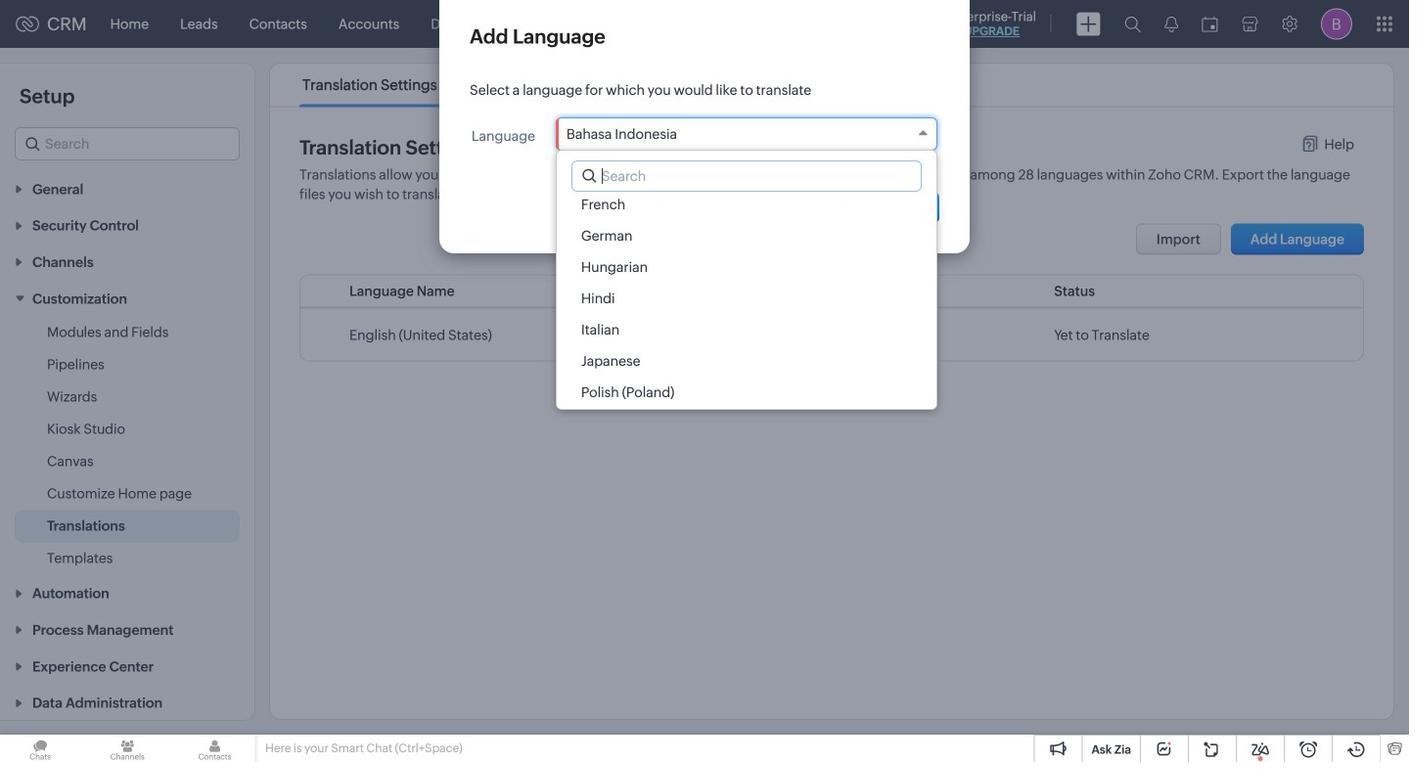 Task type: locate. For each thing, give the bounding box(es) containing it.
signals element
[[1153, 0, 1190, 48]]

create menu image
[[1076, 12, 1101, 36]]

signals image
[[1164, 16, 1178, 32]]

list
[[285, 64, 659, 106]]

region
[[0, 316, 254, 575]]

chats image
[[0, 735, 80, 762]]

calendar image
[[1202, 16, 1218, 32]]

list box
[[557, 189, 936, 439]]

None field
[[556, 117, 937, 151]]

option
[[557, 408, 936, 439]]

channels image
[[87, 735, 168, 762]]



Task type: vqa. For each thing, say whether or not it's contained in the screenshot.
Signals element
yes



Task type: describe. For each thing, give the bounding box(es) containing it.
create menu element
[[1065, 0, 1113, 47]]

contacts image
[[175, 735, 255, 762]]

Search text field
[[572, 161, 921, 191]]

logo image
[[16, 16, 39, 32]]



